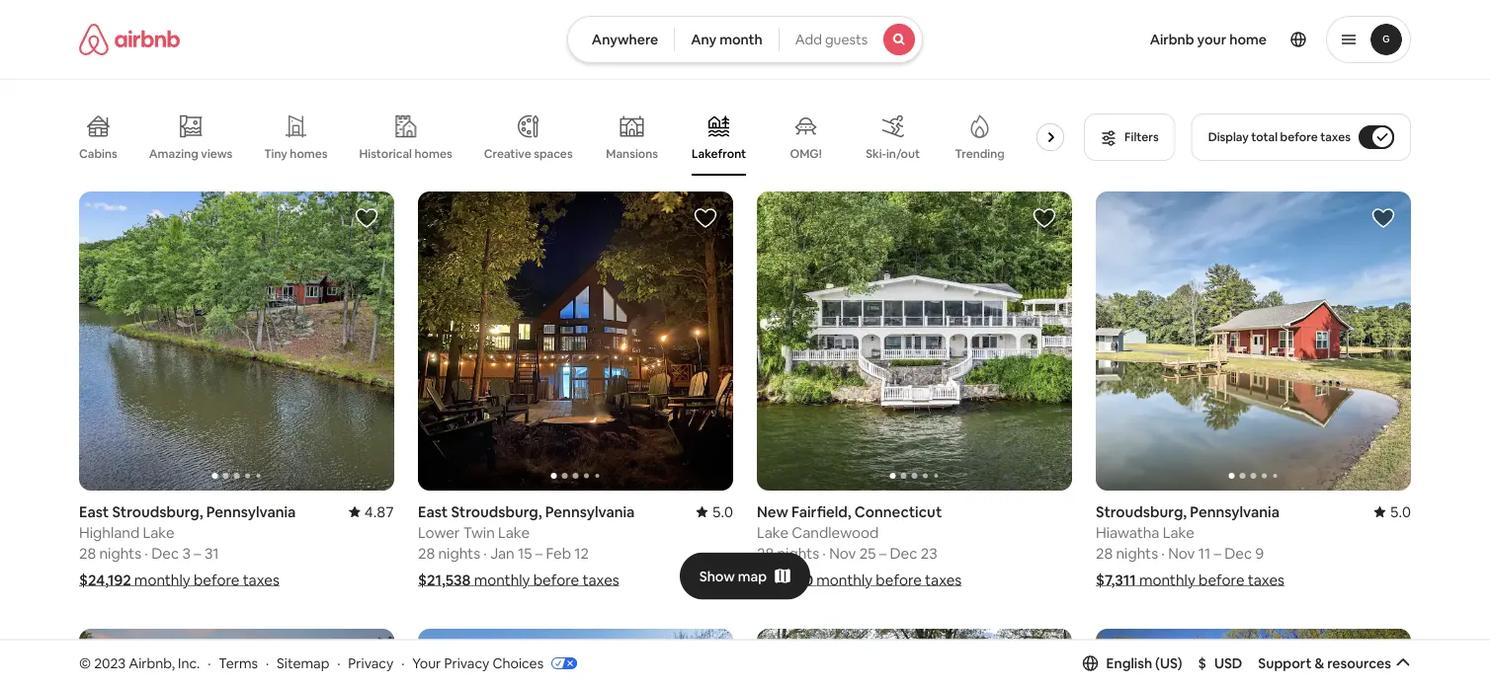 Task type: describe. For each thing, give the bounding box(es) containing it.
historical
[[359, 146, 412, 161]]

– inside new fairfield, connecticut lake candlewood 28 nights · nov 25 – dec 23 $39,800 monthly before taxes
[[879, 544, 887, 563]]

hiawatha
[[1096, 523, 1160, 543]]

your
[[412, 655, 441, 673]]

east stroudsburg, pennsylvania highland lake 28 nights · dec 3 – 31 $24,192 monthly before taxes
[[79, 503, 296, 590]]

views
[[201, 146, 233, 161]]

· right "terms"
[[266, 655, 269, 673]]

homes for tiny homes
[[290, 146, 328, 162]]

11
[[1198, 544, 1211, 563]]

3
[[182, 544, 191, 563]]

choices
[[493, 655, 544, 673]]

lake inside east stroudsburg, pennsylvania lower twin lake 28 nights · jan 15 – feb 12 $21,538 monthly before taxes
[[498, 523, 530, 543]]

12
[[574, 544, 589, 563]]

any month
[[691, 31, 763, 48]]

none search field containing anywhere
[[567, 16, 923, 63]]

taxes inside button
[[1320, 129, 1351, 145]]

ski-in/out
[[866, 146, 920, 162]]

nov inside new fairfield, connecticut lake candlewood 28 nights · nov 25 – dec 23 $39,800 monthly before taxes
[[829, 544, 856, 563]]

· left 'add to wishlist: lake wallenpaupack, pennsylvania' image
[[337, 655, 340, 673]]

$7,311
[[1096, 571, 1136, 590]]

add to wishlist: east stroudsburg, pennsylvania image
[[694, 207, 717, 230]]

airbnb your home link
[[1138, 19, 1279, 60]]

tiny
[[264, 146, 287, 162]]

23
[[921, 544, 937, 563]]

tiny homes
[[264, 146, 328, 162]]

any
[[691, 31, 717, 48]]

show map button
[[680, 553, 811, 600]]

31
[[204, 544, 219, 563]]

&
[[1315, 655, 1324, 673]]

highland
[[79, 523, 140, 543]]

filters button
[[1084, 114, 1176, 161]]

support & resources button
[[1258, 655, 1411, 673]]

usd
[[1214, 655, 1243, 673]]

inc.
[[178, 655, 200, 673]]

your privacy choices link
[[412, 655, 577, 674]]

5.0 out of 5 average rating image
[[696, 503, 733, 522]]

terms
[[219, 655, 258, 673]]

show
[[699, 568, 735, 586]]

28 inside east stroudsburg, pennsylvania highland lake 28 nights · dec 3 – 31 $24,192 monthly before taxes
[[79, 544, 96, 563]]

east for east stroudsburg, pennsylvania lower twin lake 28 nights · jan 15 – feb 12 $21,538 monthly before taxes
[[418, 503, 448, 522]]

english
[[1106, 655, 1152, 673]]

2023
[[94, 655, 126, 673]]

privacy link
[[348, 655, 394, 673]]

your
[[1197, 31, 1227, 48]]

– inside stroudsburg, pennsylvania hiawatha lake 28 nights · nov 11 – dec 9 $7,311 monthly before taxes
[[1214, 544, 1221, 563]]

english (us) button
[[1083, 655, 1183, 673]]

resources
[[1327, 655, 1391, 673]]

map
[[738, 568, 767, 586]]

$24,192
[[79, 571, 131, 590]]

dec inside stroudsburg, pennsylvania hiawatha lake 28 nights · nov 11 – dec 9 $7,311 monthly before taxes
[[1225, 544, 1252, 563]]

– inside east stroudsburg, pennsylvania lower twin lake 28 nights · jan 15 – feb 12 $21,538 monthly before taxes
[[535, 544, 543, 563]]

your privacy choices
[[412, 655, 544, 673]]

new
[[757, 503, 788, 522]]

$ usd
[[1198, 655, 1243, 673]]

twin
[[463, 523, 495, 543]]

$39,800
[[757, 571, 813, 590]]

total
[[1251, 129, 1278, 145]]

homes for historical homes
[[415, 146, 452, 161]]

display total before taxes button
[[1191, 114, 1411, 161]]

filters
[[1125, 129, 1159, 145]]

group containing amazing views
[[79, 99, 1095, 176]]

anywhere button
[[567, 16, 675, 63]]

· right inc.
[[208, 655, 211, 673]]

candlewood
[[792, 523, 879, 543]]

before inside the display total before taxes button
[[1280, 129, 1318, 145]]

before inside new fairfield, connecticut lake candlewood 28 nights · nov 25 – dec 23 $39,800 monthly before taxes
[[876, 571, 922, 590]]

monthly inside east stroudsburg, pennsylvania lower twin lake 28 nights · jan 15 – feb 12 $21,538 monthly before taxes
[[474, 571, 530, 590]]

taxes inside stroudsburg, pennsylvania hiawatha lake 28 nights · nov 11 – dec 9 $7,311 monthly before taxes
[[1248, 571, 1285, 590]]

lake inside stroudsburg, pennsylvania hiawatha lake 28 nights · nov 11 – dec 9 $7,311 monthly before taxes
[[1163, 523, 1195, 543]]

lakefront
[[692, 146, 746, 162]]

pennsylvania for jan 15 – feb 12
[[545, 503, 635, 522]]

home
[[1230, 31, 1267, 48]]

omg!
[[790, 146, 822, 162]]

east stroudsburg, pennsylvania lower twin lake 28 nights · jan 15 – feb 12 $21,538 monthly before taxes
[[418, 503, 635, 590]]

· inside east stroudsburg, pennsylvania lower twin lake 28 nights · jan 15 – feb 12 $21,538 monthly before taxes
[[484, 544, 487, 563]]

dec inside new fairfield, connecticut lake candlewood 28 nights · nov 25 – dec 23 $39,800 monthly before taxes
[[890, 544, 917, 563]]

15
[[518, 544, 532, 563]]

month
[[720, 31, 763, 48]]

(us)
[[1155, 655, 1183, 673]]

before inside stroudsburg, pennsylvania hiawatha lake 28 nights · nov 11 – dec 9 $7,311 monthly before taxes
[[1199, 571, 1245, 590]]

airbnb
[[1150, 31, 1194, 48]]

nights inside east stroudsburg, pennsylvania highland lake 28 nights · dec 3 – 31 $24,192 monthly before taxes
[[99, 544, 141, 563]]

sitemap link
[[277, 655, 329, 673]]

· inside east stroudsburg, pennsylvania highland lake 28 nights · dec 3 – 31 $24,192 monthly before taxes
[[145, 544, 148, 563]]

1 privacy from the left
[[348, 655, 394, 673]]

add to wishlist: west milford, new jersey image
[[1372, 644, 1395, 668]]

jan
[[490, 544, 515, 563]]

any month button
[[674, 16, 779, 63]]

support
[[1258, 655, 1312, 673]]

show map
[[699, 568, 767, 586]]

stroudsburg, pennsylvania hiawatha lake 28 nights · nov 11 – dec 9 $7,311 monthly before taxes
[[1096, 503, 1285, 590]]



Task type: vqa. For each thing, say whether or not it's contained in the screenshot.


Task type: locate. For each thing, give the bounding box(es) containing it.
dec left the 9
[[1225, 544, 1252, 563]]

amazing views
[[149, 146, 233, 161]]

1 horizontal spatial pennsylvania
[[545, 503, 635, 522]]

lake
[[143, 523, 174, 543], [498, 523, 530, 543], [757, 523, 789, 543], [1163, 523, 1195, 543]]

amazing
[[149, 146, 198, 161]]

historical homes
[[359, 146, 452, 161]]

0 horizontal spatial dec
[[151, 544, 179, 563]]

28 inside stroudsburg, pennsylvania hiawatha lake 28 nights · nov 11 – dec 9 $7,311 monthly before taxes
[[1096, 544, 1113, 563]]

homes
[[415, 146, 452, 161], [290, 146, 328, 162]]

display
[[1208, 129, 1249, 145]]

nights up $39,800
[[777, 544, 819, 563]]

pennsylvania up the 9
[[1190, 503, 1280, 522]]

add to wishlist: stroudsburg, pennsylvania image
[[1372, 207, 1395, 230]]

2 horizontal spatial pennsylvania
[[1190, 503, 1280, 522]]

taxes up "terms"
[[243, 571, 280, 590]]

· left 11
[[1162, 544, 1165, 563]]

stroudsburg, inside stroudsburg, pennsylvania hiawatha lake 28 nights · nov 11 – dec 9 $7,311 monthly before taxes
[[1096, 503, 1187, 522]]

taxes inside east stroudsburg, pennsylvania highland lake 28 nights · dec 3 – 31 $24,192 monthly before taxes
[[243, 571, 280, 590]]

before down 23
[[876, 571, 922, 590]]

stroudsburg, inside east stroudsburg, pennsylvania highland lake 28 nights · dec 3 – 31 $24,192 monthly before taxes
[[112, 503, 203, 522]]

0 horizontal spatial homes
[[290, 146, 328, 162]]

support & resources
[[1258, 655, 1391, 673]]

homes right tiny
[[290, 146, 328, 162]]

connecticut
[[855, 503, 942, 522]]

nights inside east stroudsburg, pennsylvania lower twin lake 28 nights · jan 15 – feb 12 $21,538 monthly before taxes
[[438, 544, 480, 563]]

– right 25
[[879, 544, 887, 563]]

dec
[[151, 544, 179, 563], [890, 544, 917, 563], [1225, 544, 1252, 563]]

before
[[1280, 129, 1318, 145], [194, 571, 239, 590], [533, 571, 579, 590], [876, 571, 922, 590], [1199, 571, 1245, 590]]

pennsylvania up 31
[[206, 503, 296, 522]]

5.0 for east stroudsburg, pennsylvania lower twin lake 28 nights · jan 15 – feb 12 $21,538 monthly before taxes
[[712, 503, 733, 522]]

–
[[194, 544, 201, 563], [535, 544, 543, 563], [879, 544, 887, 563], [1214, 544, 1221, 563]]

1 lake from the left
[[143, 523, 174, 543]]

0 horizontal spatial pennsylvania
[[206, 503, 296, 522]]

2 – from the left
[[535, 544, 543, 563]]

new fairfield, connecticut lake candlewood 28 nights · nov 25 – dec 23 $39,800 monthly before taxes
[[757, 503, 962, 590]]

0 horizontal spatial stroudsburg,
[[112, 503, 203, 522]]

4 lake from the left
[[1163, 523, 1195, 543]]

nights inside stroudsburg, pennsylvania hiawatha lake 28 nights · nov 11 – dec 9 $7,311 monthly before taxes
[[1116, 544, 1158, 563]]

2 dec from the left
[[890, 544, 917, 563]]

nights
[[99, 544, 141, 563], [438, 544, 480, 563], [777, 544, 819, 563], [1116, 544, 1158, 563]]

taxes down 23
[[925, 571, 962, 590]]

ski-
[[866, 146, 886, 162]]

east up highland
[[79, 503, 109, 522]]

nov
[[829, 544, 856, 563], [1168, 544, 1195, 563]]

homes right historical
[[415, 146, 452, 161]]

monthly inside new fairfield, connecticut lake candlewood 28 nights · nov 25 – dec 23 $39,800 monthly before taxes
[[817, 571, 873, 590]]

dec inside east stroudsburg, pennsylvania highland lake 28 nights · dec 3 – 31 $24,192 monthly before taxes
[[151, 544, 179, 563]]

add to wishlist: branchville, new jersey image
[[1033, 644, 1056, 668]]

0 horizontal spatial nov
[[829, 544, 856, 563]]

2 east from the left
[[418, 503, 448, 522]]

feb
[[546, 544, 571, 563]]

pennsylvania up the 12
[[545, 503, 635, 522]]

$
[[1198, 655, 1207, 673]]

profile element
[[947, 0, 1411, 79]]

4 28 from the left
[[1096, 544, 1113, 563]]

lake down new
[[757, 523, 789, 543]]

stroudsburg, up "3"
[[112, 503, 203, 522]]

· down candlewood
[[823, 544, 826, 563]]

taxes down the 9
[[1248, 571, 1285, 590]]

lake inside east stroudsburg, pennsylvania highland lake 28 nights · dec 3 – 31 $24,192 monthly before taxes
[[143, 523, 174, 543]]

mansions
[[606, 146, 658, 162]]

28 down highland
[[79, 544, 96, 563]]

1 nov from the left
[[829, 544, 856, 563]]

3 pennsylvania from the left
[[1190, 503, 1280, 522]]

1 horizontal spatial homes
[[415, 146, 452, 161]]

3 lake from the left
[[757, 523, 789, 543]]

airbnb your home
[[1150, 31, 1267, 48]]

lake right hiawatha
[[1163, 523, 1195, 543]]

taxes inside new fairfield, connecticut lake candlewood 28 nights · nov 25 – dec 23 $39,800 monthly before taxes
[[925, 571, 962, 590]]

lower
[[418, 523, 460, 543]]

guests
[[825, 31, 868, 48]]

1 horizontal spatial east
[[418, 503, 448, 522]]

· left your
[[401, 655, 405, 673]]

4 nights from the left
[[1116, 544, 1158, 563]]

airbnb,
[[129, 655, 175, 673]]

add
[[795, 31, 822, 48]]

0 horizontal spatial east
[[79, 503, 109, 522]]

4 – from the left
[[1214, 544, 1221, 563]]

5.0
[[712, 503, 733, 522], [1390, 503, 1411, 522]]

– inside east stroudsburg, pennsylvania highland lake 28 nights · dec 3 – 31 $24,192 monthly before taxes
[[194, 544, 201, 563]]

taxes down the 12
[[583, 571, 619, 590]]

fairfield,
[[792, 503, 851, 522]]

1 horizontal spatial nov
[[1168, 544, 1195, 563]]

east inside east stroudsburg, pennsylvania lower twin lake 28 nights · jan 15 – feb 12 $21,538 monthly before taxes
[[418, 503, 448, 522]]

nights inside new fairfield, connecticut lake candlewood 28 nights · nov 25 – dec 23 $39,800 monthly before taxes
[[777, 544, 819, 563]]

– right 15
[[535, 544, 543, 563]]

stroudsburg,
[[112, 503, 203, 522], [451, 503, 542, 522], [1096, 503, 1187, 522]]

east up lower
[[418, 503, 448, 522]]

spaces
[[534, 146, 573, 162]]

·
[[145, 544, 148, 563], [484, 544, 487, 563], [823, 544, 826, 563], [1162, 544, 1165, 563], [208, 655, 211, 673], [266, 655, 269, 673], [337, 655, 340, 673], [401, 655, 405, 673]]

· inside stroudsburg, pennsylvania hiawatha lake 28 nights · nov 11 – dec 9 $7,311 monthly before taxes
[[1162, 544, 1165, 563]]

25
[[859, 544, 876, 563]]

east inside east stroudsburg, pennsylvania highland lake 28 nights · dec 3 – 31 $24,192 monthly before taxes
[[79, 503, 109, 522]]

add to wishlist: lake wallenpaupack, pennsylvania image
[[355, 644, 378, 668]]

2 nights from the left
[[438, 544, 480, 563]]

add to wishlist: east stroudsburg, pennsylvania image
[[355, 207, 378, 230]]

pennsylvania inside east stroudsburg, pennsylvania highland lake 28 nights · dec 3 – 31 $24,192 monthly before taxes
[[206, 503, 296, 522]]

taxes inside east stroudsburg, pennsylvania lower twin lake 28 nights · jan 15 – feb 12 $21,538 monthly before taxes
[[583, 571, 619, 590]]

nights down twin
[[438, 544, 480, 563]]

0 horizontal spatial 5.0
[[712, 503, 733, 522]]

english (us)
[[1106, 655, 1183, 673]]

add guests
[[795, 31, 868, 48]]

before inside east stroudsburg, pennsylvania highland lake 28 nights · dec 3 – 31 $24,192 monthly before taxes
[[194, 571, 239, 590]]

28 down lower
[[418, 544, 435, 563]]

© 2023 airbnb, inc. ·
[[79, 655, 211, 673]]

terms link
[[219, 655, 258, 673]]

add guests button
[[778, 16, 923, 63]]

before down 11
[[1199, 571, 1245, 590]]

None search field
[[567, 16, 923, 63]]

2 pennsylvania from the left
[[545, 503, 635, 522]]

2 nov from the left
[[1168, 544, 1195, 563]]

add to wishlist: new fairfield, connecticut image
[[1033, 207, 1056, 230]]

pennsylvania
[[206, 503, 296, 522], [545, 503, 635, 522], [1190, 503, 1280, 522]]

1 nights from the left
[[99, 544, 141, 563]]

1 pennsylvania from the left
[[206, 503, 296, 522]]

creative
[[484, 146, 531, 162]]

in/out
[[886, 146, 920, 162]]

1 – from the left
[[194, 544, 201, 563]]

trending
[[955, 146, 1005, 162]]

east for east stroudsburg, pennsylvania highland lake 28 nights · dec 3 – 31 $24,192 monthly before taxes
[[79, 503, 109, 522]]

dec left "3"
[[151, 544, 179, 563]]

2 stroudsburg, from the left
[[451, 503, 542, 522]]

3 monthly from the left
[[817, 571, 873, 590]]

5.0 for stroudsburg, pennsylvania hiawatha lake 28 nights · nov 11 – dec 9 $7,311 monthly before taxes
[[1390, 503, 1411, 522]]

pennsylvania for dec 3 – 31
[[206, 503, 296, 522]]

1 east from the left
[[79, 503, 109, 522]]

terms · sitemap · privacy
[[219, 655, 394, 673]]

lake up 15
[[498, 523, 530, 543]]

· inside new fairfield, connecticut lake candlewood 28 nights · nov 25 – dec 23 $39,800 monthly before taxes
[[823, 544, 826, 563]]

5.0 out of 5 average rating image
[[1374, 503, 1411, 522]]

28 up map
[[757, 544, 774, 563]]

pennsylvania inside stroudsburg, pennsylvania hiawatha lake 28 nights · nov 11 – dec 9 $7,311 monthly before taxes
[[1190, 503, 1280, 522]]

$21,538
[[418, 571, 471, 590]]

3 dec from the left
[[1225, 544, 1252, 563]]

nov down candlewood
[[829, 544, 856, 563]]

before inside east stroudsburg, pennsylvania lower twin lake 28 nights · jan 15 – feb 12 $21,538 monthly before taxes
[[533, 571, 579, 590]]

1 horizontal spatial stroudsburg,
[[451, 503, 542, 522]]

before down 31
[[194, 571, 239, 590]]

– right "3"
[[194, 544, 201, 563]]

sitemap
[[277, 655, 329, 673]]

display total before taxes
[[1208, 129, 1351, 145]]

2 28 from the left
[[418, 544, 435, 563]]

monthly inside stroudsburg, pennsylvania hiawatha lake 28 nights · nov 11 – dec 9 $7,311 monthly before taxes
[[1139, 571, 1195, 590]]

monthly right $7,311
[[1139, 571, 1195, 590]]

nights down highland
[[99, 544, 141, 563]]

stroudsburg, up hiawatha
[[1096, 503, 1187, 522]]

4.87 out of 5 average rating image
[[349, 503, 394, 522]]

taxes
[[1320, 129, 1351, 145], [243, 571, 280, 590], [583, 571, 619, 590], [925, 571, 962, 590], [1248, 571, 1285, 590]]

4 monthly from the left
[[1139, 571, 1195, 590]]

nov left 11
[[1168, 544, 1195, 563]]

stroudsburg, inside east stroudsburg, pennsylvania lower twin lake 28 nights · jan 15 – feb 12 $21,538 monthly before taxes
[[451, 503, 542, 522]]

3 – from the left
[[879, 544, 887, 563]]

1 dec from the left
[[151, 544, 179, 563]]

28 inside new fairfield, connecticut lake candlewood 28 nights · nov 25 – dec 23 $39,800 monthly before taxes
[[757, 544, 774, 563]]

anywhere
[[592, 31, 658, 48]]

2 monthly from the left
[[474, 571, 530, 590]]

before right total in the top of the page
[[1280, 129, 1318, 145]]

3 stroudsburg, from the left
[[1096, 503, 1187, 522]]

2 5.0 from the left
[[1390, 503, 1411, 522]]

0 horizontal spatial privacy
[[348, 655, 394, 673]]

before down feb
[[533, 571, 579, 590]]

privacy left your
[[348, 655, 394, 673]]

3 nights from the left
[[777, 544, 819, 563]]

28
[[79, 544, 96, 563], [418, 544, 435, 563], [757, 544, 774, 563], [1096, 544, 1113, 563]]

· left the jan
[[484, 544, 487, 563]]

nov inside stroudsburg, pennsylvania hiawatha lake 28 nights · nov 11 – dec 9 $7,311 monthly before taxes
[[1168, 544, 1195, 563]]

1 horizontal spatial dec
[[890, 544, 917, 563]]

1 monthly from the left
[[134, 571, 190, 590]]

privacy
[[348, 655, 394, 673], [444, 655, 489, 673]]

dec left 23
[[890, 544, 917, 563]]

1 horizontal spatial privacy
[[444, 655, 489, 673]]

stroudsburg, for lake
[[112, 503, 203, 522]]

monthly inside east stroudsburg, pennsylvania highland lake 28 nights · dec 3 – 31 $24,192 monthly before taxes
[[134, 571, 190, 590]]

28 inside east stroudsburg, pennsylvania lower twin lake 28 nights · jan 15 – feb 12 $21,538 monthly before taxes
[[418, 544, 435, 563]]

monthly down "3"
[[134, 571, 190, 590]]

3 28 from the left
[[757, 544, 774, 563]]

taxes right total in the top of the page
[[1320, 129, 1351, 145]]

monthly down 25
[[817, 571, 873, 590]]

stroudsburg, for twin
[[451, 503, 542, 522]]

1 28 from the left
[[79, 544, 96, 563]]

– right 11
[[1214, 544, 1221, 563]]

monthly down the jan
[[474, 571, 530, 590]]

9
[[1256, 544, 1264, 563]]

stroudsburg, up twin
[[451, 503, 542, 522]]

lake inside new fairfield, connecticut lake candlewood 28 nights · nov 25 – dec 23 $39,800 monthly before taxes
[[757, 523, 789, 543]]

group
[[79, 99, 1095, 176], [79, 192, 394, 491], [418, 192, 733, 491], [757, 192, 1072, 491], [1096, 192, 1411, 491], [79, 630, 394, 688], [418, 630, 733, 688], [757, 630, 1072, 688], [1096, 630, 1411, 688]]

privacy inside your privacy choices link
[[444, 655, 489, 673]]

1 stroudsburg, from the left
[[112, 503, 203, 522]]

2 privacy from the left
[[444, 655, 489, 673]]

1 horizontal spatial 5.0
[[1390, 503, 1411, 522]]

28 up $7,311
[[1096, 544, 1113, 563]]

east
[[79, 503, 109, 522], [418, 503, 448, 522]]

2 horizontal spatial stroudsburg,
[[1096, 503, 1187, 522]]

creative spaces
[[484, 146, 573, 162]]

1 5.0 from the left
[[712, 503, 733, 522]]

2 lake from the left
[[498, 523, 530, 543]]

privacy right your
[[444, 655, 489, 673]]

4.87
[[364, 503, 394, 522]]

cabins
[[79, 146, 117, 162]]

pennsylvania inside east stroudsburg, pennsylvania lower twin lake 28 nights · jan 15 – feb 12 $21,538 monthly before taxes
[[545, 503, 635, 522]]

lake right highland
[[143, 523, 174, 543]]

©
[[79, 655, 91, 673]]

nights down hiawatha
[[1116, 544, 1158, 563]]

2 horizontal spatial dec
[[1225, 544, 1252, 563]]

· left "3"
[[145, 544, 148, 563]]



